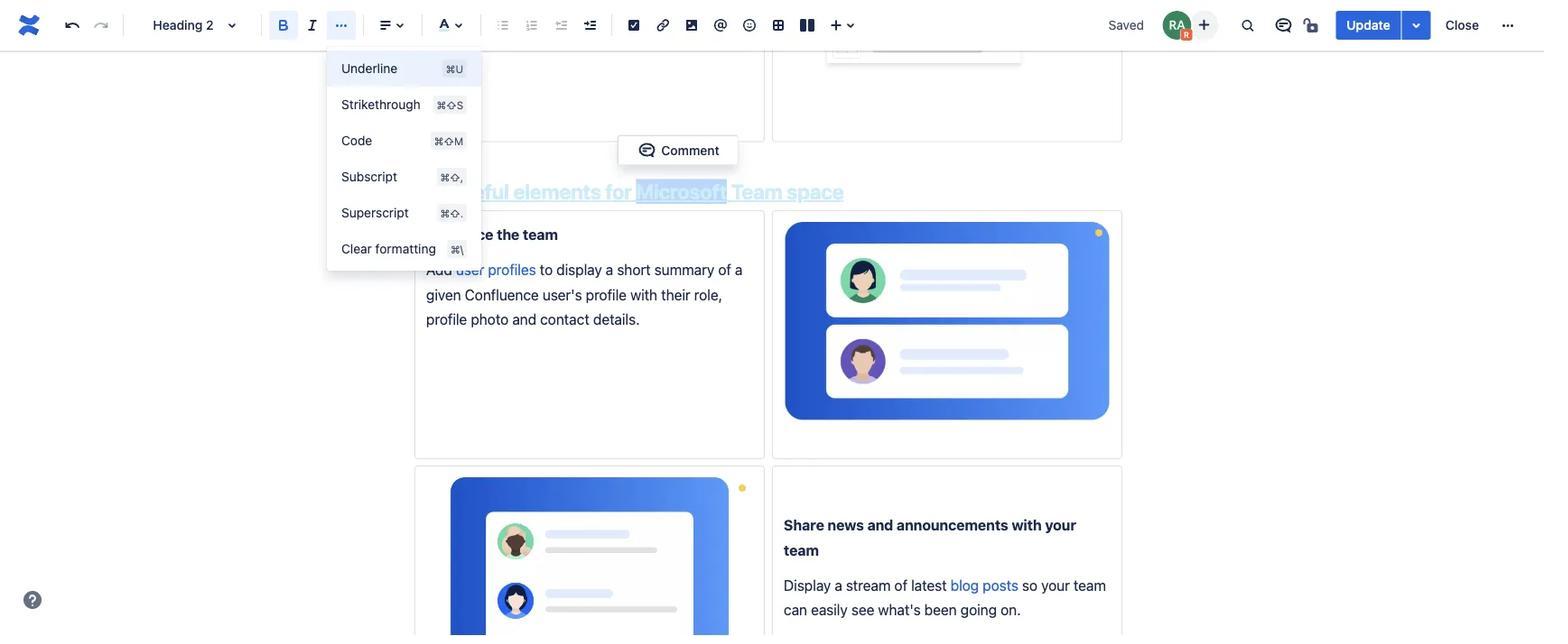 Task type: vqa. For each thing, say whether or not it's contained in the screenshot.
the Template for Template - Project plan
no



Task type: locate. For each thing, give the bounding box(es) containing it.
profile down given
[[426, 311, 467, 328]]

a
[[606, 261, 613, 278], [735, 261, 743, 278], [835, 577, 842, 594]]

update
[[1347, 18, 1391, 33]]

0 vertical spatial with
[[630, 286, 658, 303]]

their
[[661, 286, 691, 303]]

1 vertical spatial team
[[784, 542, 819, 559]]

with
[[630, 286, 658, 303], [1012, 517, 1042, 534]]

group
[[327, 51, 482, 267]]

saved
[[1109, 18, 1144, 33]]

help image
[[22, 590, 43, 611]]

team down share in the bottom of the page
[[784, 542, 819, 559]]

close button
[[1435, 11, 1490, 40]]

contact
[[540, 311, 590, 328]]

1 vertical spatial and
[[868, 517, 893, 534]]

introduce the team
[[426, 226, 558, 243]]

your inside share news and announcements with your team
[[1045, 517, 1076, 534]]

⌘⇧m
[[434, 135, 464, 147]]

undo ⌘z image
[[61, 14, 83, 36]]

heading 2
[[153, 18, 214, 33]]

1 horizontal spatial a
[[735, 261, 743, 278]]

:tropical_fish: image
[[425, 185, 443, 203], [425, 185, 443, 203]]

and
[[512, 311, 537, 328], [868, 517, 893, 534]]

and inside to display a short summary of a given confluence user's profile with their role, profile photo and contact details.
[[512, 311, 537, 328]]

user's
[[543, 286, 582, 303]]

with down 'short'
[[630, 286, 658, 303]]

1 horizontal spatial and
[[868, 517, 893, 534]]

comment button
[[625, 140, 730, 161]]

1 horizontal spatial of
[[895, 577, 908, 594]]

of
[[718, 261, 731, 278], [895, 577, 908, 594]]

user profiles link
[[456, 261, 536, 278]]

of up what's
[[895, 577, 908, 594]]

and down confluence
[[512, 311, 537, 328]]

a right summary
[[735, 261, 743, 278]]

profile
[[586, 286, 627, 303], [426, 311, 467, 328]]

with inside to display a short summary of a given confluence user's profile with their role, profile photo and contact details.
[[630, 286, 658, 303]]

1 horizontal spatial team
[[784, 542, 819, 559]]

elements
[[513, 179, 601, 204]]

useful
[[448, 179, 509, 204]]

comment
[[661, 143, 720, 158]]

0 horizontal spatial and
[[512, 311, 537, 328]]

0 horizontal spatial team
[[523, 226, 558, 243]]

team inside so your team can easily see what's been going on.
[[1074, 577, 1106, 594]]

posts
[[983, 577, 1019, 594]]

no restrictions image
[[1302, 14, 1323, 36]]

so your team can easily see what's been going on.
[[784, 577, 1110, 619]]

latest
[[911, 577, 947, 594]]

0 horizontal spatial profile
[[426, 311, 467, 328]]

user
[[456, 261, 484, 278]]

2
[[206, 18, 214, 33]]

bullet list ⌘⇧8 image
[[492, 14, 514, 36]]

role,
[[694, 286, 723, 303]]

add image, video, or file image
[[681, 14, 703, 36]]

news
[[828, 517, 864, 534]]

clear formatting
[[341, 242, 436, 256]]

clear
[[341, 242, 372, 256]]

0 vertical spatial and
[[512, 311, 537, 328]]

action item image
[[623, 14, 645, 36]]

team right 'so'
[[1074, 577, 1106, 594]]

invite to edit image
[[1193, 14, 1215, 36]]

2 vertical spatial team
[[1074, 577, 1106, 594]]

1 vertical spatial your
[[1041, 577, 1070, 594]]

team
[[731, 179, 783, 204]]

confluence image
[[14, 11, 43, 40]]

more formatting image
[[331, 14, 352, 36]]

close
[[1446, 18, 1479, 33]]

1 vertical spatial with
[[1012, 517, 1042, 534]]

with up 'so'
[[1012, 517, 1042, 534]]

comment image
[[636, 140, 658, 161]]

for
[[605, 179, 632, 204]]

going
[[961, 602, 997, 619]]

the
[[497, 226, 520, 243]]

team
[[523, 226, 558, 243], [784, 542, 819, 559], [1074, 577, 1106, 594]]

0 vertical spatial your
[[1045, 517, 1076, 534]]

1 horizontal spatial profile
[[586, 286, 627, 303]]

a left 'short'
[[606, 261, 613, 278]]

blog
[[951, 577, 979, 594]]

0 vertical spatial team
[[523, 226, 558, 243]]

1 vertical spatial of
[[895, 577, 908, 594]]

team for introduce the team
[[523, 226, 558, 243]]

1 vertical spatial profile
[[426, 311, 467, 328]]

table image
[[768, 14, 789, 36]]

been
[[925, 602, 957, 619]]

your
[[1045, 517, 1076, 534], [1041, 577, 1070, 594]]

⌘⇧,
[[440, 171, 464, 183]]

team right the the
[[523, 226, 558, 243]]

and right news
[[868, 517, 893, 534]]

0 vertical spatial of
[[718, 261, 731, 278]]

link image
[[652, 14, 674, 36]]

of up the role,
[[718, 261, 731, 278]]

0 horizontal spatial of
[[718, 261, 731, 278]]

announcements
[[897, 517, 1008, 534]]

see
[[852, 602, 875, 619]]

stream
[[846, 577, 891, 594]]

1 horizontal spatial with
[[1012, 517, 1042, 534]]

superscript
[[341, 205, 409, 220]]

formatting
[[375, 242, 436, 256]]

profile up details.
[[586, 286, 627, 303]]

with inside share news and announcements with your team
[[1012, 517, 1042, 534]]

to display a short summary of a given confluence user's profile with their role, profile photo and contact details.
[[426, 261, 746, 328]]

indent tab image
[[579, 14, 601, 36]]

2 horizontal spatial team
[[1074, 577, 1106, 594]]

mention image
[[710, 14, 732, 36]]

details.
[[593, 311, 640, 328]]

team for so your team can easily see what's been going on.
[[1074, 577, 1106, 594]]

⌘u
[[446, 62, 464, 75]]

0 horizontal spatial with
[[630, 286, 658, 303]]

a up easily
[[835, 577, 842, 594]]



Task type: describe. For each thing, give the bounding box(es) containing it.
of inside to display a short summary of a given confluence user's profile with their role, profile photo and contact details.
[[718, 261, 731, 278]]

display a stream of latest blog posts
[[784, 577, 1019, 594]]

microsoft
[[636, 179, 727, 204]]

⌘⇧s
[[437, 98, 464, 111]]

strikethrough
[[341, 97, 421, 112]]

display
[[784, 577, 831, 594]]

to
[[540, 261, 553, 278]]

profiles
[[488, 261, 536, 278]]

useful elements for microsoft team space
[[448, 179, 844, 204]]

code
[[341, 133, 372, 148]]

confluence
[[465, 286, 539, 303]]

italic ⌘i image
[[302, 14, 323, 36]]

find and replace image
[[1237, 14, 1258, 36]]

space
[[787, 179, 844, 204]]

summary
[[655, 261, 715, 278]]

ruby anderson image
[[1163, 11, 1192, 40]]

heading
[[153, 18, 203, 33]]

add
[[426, 261, 452, 278]]

heading 2 button
[[131, 5, 254, 45]]

can
[[784, 602, 807, 619]]

subscript
[[341, 169, 397, 184]]

bold ⌘b image
[[273, 14, 294, 36]]

blog posts link
[[951, 577, 1019, 594]]

emoji image
[[739, 14, 760, 36]]

underline
[[341, 61, 398, 76]]

comment icon image
[[1273, 14, 1295, 36]]

0 vertical spatial profile
[[586, 286, 627, 303]]

what's
[[878, 602, 921, 619]]

align left image
[[375, 14, 396, 36]]

adjust update settings image
[[1406, 14, 1428, 36]]

display
[[557, 261, 602, 278]]

group containing underline
[[327, 51, 482, 267]]

update button
[[1336, 11, 1401, 40]]

layouts image
[[797, 14, 818, 36]]

and inside share news and announcements with your team
[[868, 517, 893, 534]]

⌘\
[[451, 243, 464, 256]]

numbered list ⌘⇧7 image
[[521, 14, 543, 36]]

so
[[1022, 577, 1038, 594]]

on.
[[1001, 602, 1021, 619]]

confluence image
[[14, 11, 43, 40]]

outdent ⇧tab image
[[550, 14, 572, 36]]

given
[[426, 286, 461, 303]]

⌘⇧.
[[440, 207, 464, 219]]

add user profiles
[[426, 261, 536, 278]]

more image
[[1497, 14, 1519, 36]]

photo
[[471, 311, 509, 328]]

short
[[617, 261, 651, 278]]

team inside share news and announcements with your team
[[784, 542, 819, 559]]

2 horizontal spatial a
[[835, 577, 842, 594]]

share
[[784, 517, 824, 534]]

redo ⌘⇧z image
[[90, 14, 112, 36]]

easily
[[811, 602, 848, 619]]

your inside so your team can easily see what's been going on.
[[1041, 577, 1070, 594]]

introduce
[[426, 226, 493, 243]]

0 horizontal spatial a
[[606, 261, 613, 278]]

share news and announcements with your team
[[784, 517, 1080, 559]]



